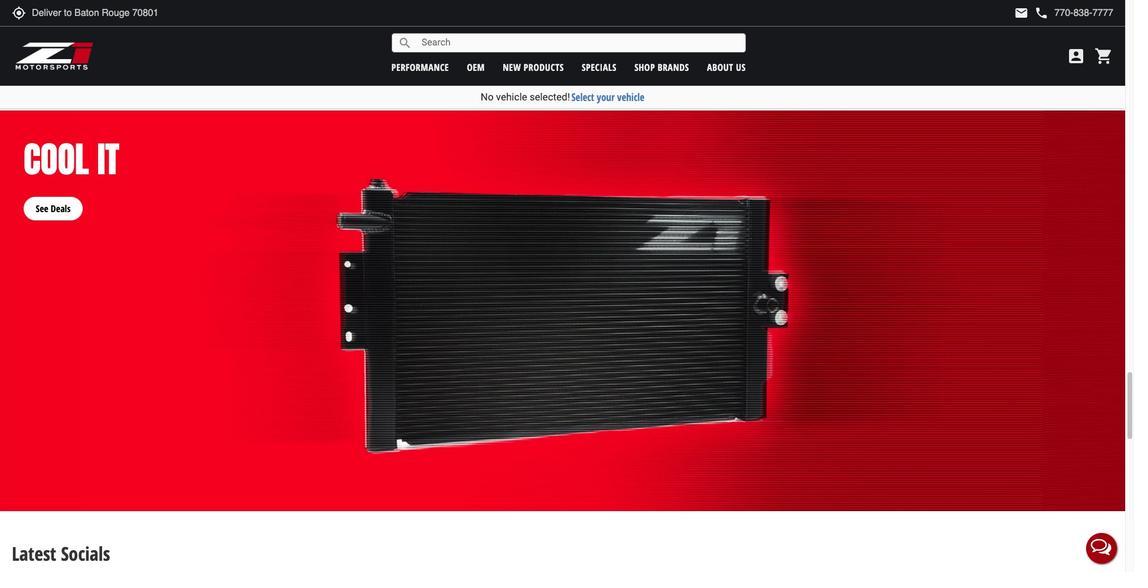 Task type: describe. For each thing, give the bounding box(es) containing it.
new products
[[503, 61, 564, 74]]

oem link
[[467, 61, 485, 74]]

Search search field
[[412, 34, 746, 52]]

cool it image
[[0, 111, 1126, 511]]

no vehicle selected! select your vehicle
[[481, 90, 645, 104]]

performance
[[392, 61, 449, 74]]

select your vehicle link
[[572, 90, 645, 104]]

my_location
[[12, 6, 26, 20]]

z1 motorsports logo image
[[15, 41, 94, 71]]

no
[[481, 91, 494, 103]]

cool
[[24, 133, 89, 186]]

new products link
[[503, 61, 564, 74]]

shopping_cart link
[[1092, 47, 1114, 66]]

new
[[503, 61, 521, 74]]

about
[[708, 61, 734, 74]]

oem
[[467, 61, 485, 74]]

shop
[[635, 61, 656, 74]]

vehicle inside no vehicle selected! select your vehicle
[[496, 91, 528, 103]]

us
[[736, 61, 746, 74]]

performance link
[[392, 61, 449, 74]]

account_box link
[[1064, 47, 1089, 66]]

mail link
[[1015, 6, 1029, 20]]

account_box
[[1067, 47, 1086, 66]]

mail
[[1015, 6, 1029, 20]]

shopping_cart
[[1095, 47, 1114, 66]]

see deals link
[[24, 185, 83, 220]]

mail phone
[[1015, 6, 1049, 20]]

see
[[36, 202, 48, 215]]

your
[[597, 90, 615, 104]]

phone
[[1035, 6, 1049, 20]]

selected!
[[530, 91, 570, 103]]

shop brands link
[[635, 61, 690, 74]]



Task type: vqa. For each thing, say whether or not it's contained in the screenshot.
high
no



Task type: locate. For each thing, give the bounding box(es) containing it.
phone link
[[1035, 6, 1114, 20]]

performance & style see the light with improved lighting options for your car. image
[[0, 0, 1126, 88]]

specials link
[[582, 61, 617, 74]]

latest
[[12, 541, 56, 566]]

select
[[572, 90, 595, 104]]

socials
[[61, 541, 110, 566]]

see deals
[[36, 202, 71, 215]]

products
[[524, 61, 564, 74]]

0 horizontal spatial vehicle
[[496, 91, 528, 103]]

vehicle right no
[[496, 91, 528, 103]]

vehicle
[[618, 90, 645, 104], [496, 91, 528, 103]]

deals
[[51, 202, 71, 215]]

latest socials
[[12, 541, 110, 566]]

specials
[[582, 61, 617, 74]]

1 horizontal spatial vehicle
[[618, 90, 645, 104]]

about us
[[708, 61, 746, 74]]

it
[[97, 133, 119, 186]]

vehicle right your
[[618, 90, 645, 104]]

brands
[[658, 61, 690, 74]]

about us link
[[708, 61, 746, 74]]

search
[[398, 36, 412, 50]]

shop brands
[[635, 61, 690, 74]]

cool it
[[24, 133, 119, 186]]



